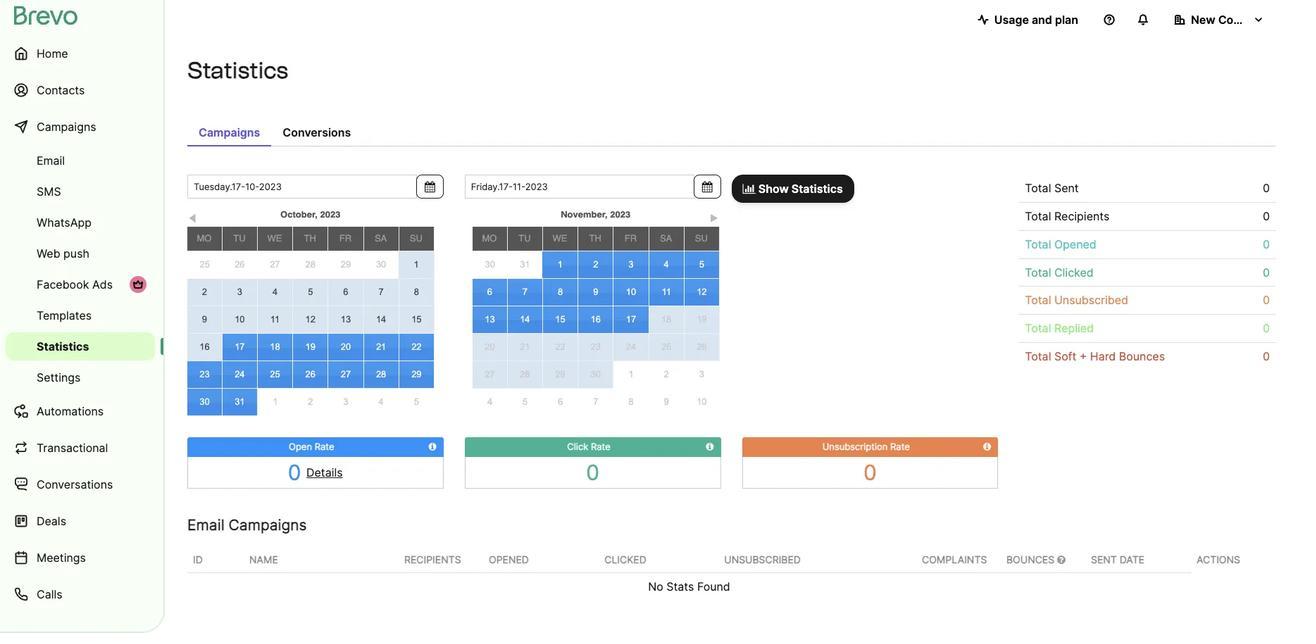Task type: vqa. For each thing, say whether or not it's contained in the screenshot.
10 to the left
yes



Task type: locate. For each thing, give the bounding box(es) containing it.
5 link
[[684, 251, 719, 278], [293, 279, 328, 306], [507, 389, 543, 416], [399, 389, 434, 416]]

rate for open rate
[[315, 441, 334, 452]]

1 horizontal spatial 7
[[522, 287, 528, 297]]

2 sa from the left
[[660, 233, 672, 244]]

1 sa from the left
[[375, 233, 387, 244]]

total down "total opened"
[[1025, 265, 1051, 279]]

1 horizontal spatial 18
[[661, 314, 672, 325]]

11 for right 11 link
[[662, 287, 671, 297]]

2 rate from the left
[[591, 441, 611, 452]]

1 horizontal spatial 18 link
[[649, 306, 684, 333]]

2 su from the left
[[695, 233, 708, 244]]

11
[[662, 287, 671, 297], [270, 314, 280, 325]]

1 13 link from the left
[[328, 306, 363, 333]]

1 vertical spatial 25
[[661, 342, 672, 352]]

22 link
[[399, 334, 434, 361], [543, 334, 578, 361]]

1 horizontal spatial 24 link
[[614, 334, 648, 361]]

5
[[699, 259, 704, 270], [308, 287, 313, 297], [522, 397, 528, 407], [414, 397, 419, 407]]

sent
[[1091, 553, 1117, 565]]

total left sent
[[1025, 181, 1051, 195]]

sa for 30
[[375, 233, 387, 244]]

0 horizontal spatial clicked
[[605, 553, 646, 565]]

8
[[414, 287, 419, 297], [558, 287, 563, 297], [629, 396, 634, 407]]

total recipients
[[1025, 209, 1110, 223]]

29
[[341, 259, 351, 270], [411, 369, 422, 380], [555, 369, 566, 380]]

0 vertical spatial 25
[[200, 259, 210, 270]]

unsubscribed up replied
[[1054, 293, 1128, 307]]

0 horizontal spatial 21
[[376, 342, 386, 352]]

rate right unsubscription
[[890, 441, 910, 452]]

0 vertical spatial 17 link
[[614, 306, 648, 333]]

9 for the bottommost the 9 'link'
[[664, 396, 669, 407]]

1 vertical spatial 10 link
[[222, 306, 257, 333]]

1 13 from the left
[[341, 314, 351, 325]]

29 link
[[328, 252, 364, 278], [399, 361, 434, 388], [543, 361, 578, 388]]

campaigns link
[[6, 110, 155, 144], [187, 118, 271, 147]]

0 vertical spatial bounces
[[1119, 349, 1165, 364]]

1 horizontal spatial 22 link
[[543, 334, 578, 361]]

1 horizontal spatial opened
[[1054, 237, 1097, 251]]

name
[[249, 553, 278, 565]]

1 su from the left
[[410, 233, 423, 244]]

sms link
[[6, 178, 155, 206]]

8 for the left 8 link
[[414, 287, 419, 297]]

info circle image for unsubscription rate
[[983, 442, 991, 452]]

we for november, 2023
[[553, 233, 567, 244]]

To text field
[[465, 175, 694, 199]]

1 horizontal spatial rate
[[591, 441, 611, 452]]

email up id
[[187, 516, 224, 534]]

9 for the leftmost the 9 'link'
[[202, 314, 207, 325]]

15 link
[[399, 306, 434, 333], [543, 306, 578, 333]]

1 15 link from the left
[[399, 306, 434, 333]]

1 horizontal spatial 22
[[555, 342, 566, 352]]

total down the total clicked
[[1025, 293, 1051, 307]]

2 vertical spatial 26
[[305, 369, 316, 380]]

26 for 26 link to the middle
[[305, 369, 316, 380]]

soft
[[1054, 349, 1077, 364]]

6 link
[[328, 279, 363, 306], [473, 279, 507, 306], [543, 389, 578, 416]]

27 link
[[257, 252, 293, 278], [328, 361, 363, 388], [473, 361, 507, 388]]

0 for total sent
[[1263, 181, 1270, 195]]

7 for the 7 link to the middle
[[522, 287, 528, 297]]

october,
[[280, 209, 318, 220]]

1 horizontal spatial 21
[[520, 342, 530, 352]]

9
[[593, 287, 598, 297], [202, 314, 207, 325], [664, 396, 669, 407]]

found
[[697, 580, 730, 594]]

0 horizontal spatial 15
[[411, 314, 422, 325]]

2 th from the left
[[589, 233, 602, 244]]

show
[[758, 182, 789, 196]]

0 horizontal spatial tu
[[233, 233, 246, 244]]

2 horizontal spatial 26
[[697, 342, 707, 352]]

1 vertical spatial bounces
[[1007, 553, 1057, 565]]

2 22 from the left
[[555, 342, 566, 352]]

2 info circle image from the left
[[983, 442, 991, 452]]

0 for total clicked
[[1263, 265, 1270, 279]]

2 22 link from the left
[[543, 334, 578, 361]]

2 mo from the left
[[482, 233, 497, 244]]

rate right open
[[315, 441, 334, 452]]

total sent
[[1025, 181, 1079, 195]]

1
[[414, 259, 419, 270], [558, 259, 563, 270], [629, 369, 634, 380], [273, 397, 278, 407]]

su
[[410, 233, 423, 244], [695, 233, 708, 244]]

1 total from the top
[[1025, 181, 1051, 195]]

opened
[[1054, 237, 1097, 251], [489, 553, 529, 565]]

16 for the right 16 link
[[591, 314, 601, 325]]

we down october,
[[267, 233, 282, 244]]

26 for rightmost 26 link
[[697, 342, 707, 352]]

2 total from the top
[[1025, 209, 1051, 223]]

open rate
[[289, 441, 334, 452]]

1 tu from the left
[[233, 233, 246, 244]]

mo
[[197, 233, 212, 244], [482, 233, 497, 244]]

show statistics
[[756, 182, 843, 196]]

0 details
[[288, 460, 343, 485]]

1 rate from the left
[[315, 441, 334, 452]]

whatsapp
[[37, 216, 92, 230]]

17 for top 17 link
[[626, 314, 636, 325]]

1 horizontal spatial 8
[[558, 287, 563, 297]]

1 vertical spatial 19 link
[[293, 334, 328, 361]]

2 21 link from the left
[[508, 334, 542, 361]]

1 vertical spatial statistics
[[792, 182, 843, 196]]

1 vertical spatial 10
[[235, 314, 245, 325]]

2 vertical spatial 25 link
[[258, 361, 292, 388]]

unsubscription rate
[[823, 441, 910, 452]]

2023 right november,
[[610, 209, 631, 220]]

2023 right october,
[[320, 209, 341, 220]]

1 horizontal spatial 15 link
[[543, 306, 578, 333]]

total for total opened
[[1025, 237, 1051, 251]]

0 horizontal spatial th
[[304, 233, 316, 244]]

11 link
[[649, 279, 684, 306], [258, 306, 292, 333]]

rate right click
[[591, 441, 611, 452]]

27
[[270, 259, 280, 270], [341, 369, 351, 380], [485, 369, 495, 380]]

unsubscribed up found
[[724, 553, 801, 565]]

1 horizontal spatial 16 link
[[578, 306, 613, 333]]

email up sms
[[37, 154, 65, 168]]

0 vertical spatial 19 link
[[684, 306, 719, 333]]

0 horizontal spatial 10 link
[[222, 306, 257, 333]]

7 for the leftmost the 7 link
[[379, 287, 384, 297]]

2 horizontal spatial 9 link
[[649, 389, 684, 415]]

2 tu from the left
[[519, 233, 531, 244]]

26
[[235, 259, 245, 270], [697, 342, 707, 352], [305, 369, 316, 380]]

0 horizontal spatial 25 link
[[187, 252, 222, 278]]

2023
[[320, 209, 341, 220], [610, 209, 631, 220]]

17 link
[[614, 306, 648, 333], [222, 334, 257, 361]]

0 horizontal spatial 31
[[235, 397, 245, 407]]

10
[[626, 287, 636, 297], [235, 314, 245, 325], [697, 396, 707, 407]]

16
[[591, 314, 601, 325], [199, 342, 210, 352]]

1 we from the left
[[267, 233, 282, 244]]

From text field
[[187, 175, 417, 199]]

1 vertical spatial 31
[[235, 397, 245, 407]]

1 14 link from the left
[[364, 306, 399, 333]]

fr
[[339, 233, 352, 244], [625, 233, 637, 244]]

fr for november, 2023
[[625, 233, 637, 244]]

12 for right 12 link
[[697, 287, 707, 297]]

2 we from the left
[[553, 233, 567, 244]]

6
[[343, 287, 348, 297], [487, 287, 492, 297], [558, 397, 563, 407]]

0 for total replied
[[1263, 321, 1270, 335]]

1 15 from the left
[[411, 314, 422, 325]]

1 calendar image from the left
[[425, 181, 435, 192]]

1 vertical spatial email
[[187, 516, 224, 534]]

1 vertical spatial opened
[[489, 553, 529, 565]]

0 horizontal spatial 16
[[199, 342, 210, 352]]

0 horizontal spatial 26
[[235, 259, 245, 270]]

22 for second "22" link from right
[[411, 342, 422, 352]]

calls link
[[6, 578, 155, 611]]

rate for unsubscription rate
[[890, 441, 910, 452]]

30
[[376, 259, 386, 270], [485, 259, 495, 270], [591, 369, 601, 380], [199, 397, 210, 407]]

25 link
[[187, 252, 222, 278], [649, 334, 684, 361], [258, 361, 292, 388]]

31 for the rightmost 31 link
[[520, 259, 530, 270]]

14 link
[[364, 306, 399, 333], [508, 306, 542, 333]]

3 rate from the left
[[890, 441, 910, 452]]

1 vertical spatial 19
[[305, 342, 316, 352]]

2 calendar image from the left
[[702, 181, 713, 192]]

mo for 30
[[482, 233, 497, 244]]

2 2023 from the left
[[610, 209, 631, 220]]

28
[[305, 259, 316, 270], [376, 369, 386, 380], [520, 369, 530, 380]]

statistics
[[187, 57, 288, 84], [792, 182, 843, 196], [37, 340, 89, 354]]

18 link
[[649, 306, 684, 333], [258, 334, 292, 361]]

total down the total sent
[[1025, 209, 1051, 223]]

total up the total clicked
[[1025, 237, 1051, 251]]

18 for top 18 link
[[661, 314, 672, 325]]

1 horizontal spatial clicked
[[1054, 265, 1094, 279]]

0 horizontal spatial 12 link
[[293, 306, 328, 333]]

0 for total soft + hard bounces
[[1263, 349, 1270, 364]]

campaigns
[[37, 120, 96, 134], [199, 125, 260, 139], [229, 516, 307, 534]]

web
[[37, 247, 60, 261]]

2 fr from the left
[[625, 233, 637, 244]]

0 horizontal spatial 11
[[270, 314, 280, 325]]

2 horizontal spatial 10 link
[[684, 389, 720, 415]]

12
[[697, 287, 707, 297], [305, 314, 316, 325]]

12 for bottommost 12 link
[[305, 314, 316, 325]]

5 total from the top
[[1025, 293, 1051, 307]]

1 fr from the left
[[339, 233, 352, 244]]

0 vertical spatial clicked
[[1054, 265, 1094, 279]]

8 link
[[399, 279, 434, 306], [543, 279, 578, 306], [613, 389, 649, 415]]

1 horizontal spatial 25 link
[[258, 361, 292, 388]]

0 vertical spatial 25 link
[[187, 252, 222, 278]]

th down october, 2023 link
[[304, 233, 316, 244]]

0 horizontal spatial 9
[[202, 314, 207, 325]]

26 link
[[222, 252, 257, 278], [684, 334, 719, 361], [293, 361, 328, 388]]

fr down november, 2023 ▶
[[625, 233, 637, 244]]

1 th from the left
[[304, 233, 316, 244]]

1 info circle image from the left
[[706, 442, 714, 452]]

1 horizontal spatial su
[[695, 233, 708, 244]]

0 vertical spatial 16 link
[[578, 306, 613, 333]]

19 link
[[684, 306, 719, 333], [293, 334, 328, 361]]

21
[[376, 342, 386, 352], [520, 342, 530, 352]]

1 mo from the left
[[197, 233, 212, 244]]

1 horizontal spatial 17
[[626, 314, 636, 325]]

1 horizontal spatial 27
[[341, 369, 351, 380]]

1 horizontal spatial statistics
[[187, 57, 288, 84]]

sa for 4
[[660, 233, 672, 244]]

mo for 25
[[197, 233, 212, 244]]

0 horizontal spatial 9 link
[[187, 306, 222, 333]]

6 for leftmost 6 link
[[343, 287, 348, 297]]

2 15 from the left
[[555, 314, 566, 325]]

usage and plan button
[[966, 6, 1090, 34]]

1 horizontal spatial 31
[[520, 259, 530, 270]]

4 total from the top
[[1025, 265, 1051, 279]]

6 total from the top
[[1025, 321, 1051, 335]]

0 vertical spatial 26 link
[[222, 252, 257, 278]]

0 horizontal spatial 22 link
[[399, 334, 434, 361]]

1 vertical spatial 12
[[305, 314, 316, 325]]

0 vertical spatial 17
[[626, 314, 636, 325]]

usage
[[994, 13, 1029, 27]]

19 for the bottom 19 link
[[305, 342, 316, 352]]

0 horizontal spatial 26 link
[[222, 252, 257, 278]]

2 horizontal spatial 6
[[558, 397, 563, 407]]

2 link
[[578, 251, 613, 278], [187, 279, 222, 306], [649, 362, 684, 388], [293, 389, 328, 416]]

0 horizontal spatial 6
[[343, 287, 348, 297]]

1 horizontal spatial 29
[[411, 369, 422, 380]]

31
[[520, 259, 530, 270], [235, 397, 245, 407]]

total left soft
[[1025, 349, 1051, 364]]

6 for the right 6 link
[[558, 397, 563, 407]]

7
[[379, 287, 384, 297], [522, 287, 528, 297], [593, 397, 598, 407]]

2023 for november,
[[610, 209, 631, 220]]

total opened
[[1025, 237, 1097, 251]]

0 horizontal spatial recipients
[[404, 553, 461, 565]]

info circle image for click rate
[[706, 442, 714, 452]]

0 horizontal spatial 12
[[305, 314, 316, 325]]

4 link
[[649, 251, 684, 278], [258, 279, 292, 306], [473, 389, 507, 416], [364, 389, 399, 416]]

1 2023 from the left
[[320, 209, 341, 220]]

0 horizontal spatial 21 link
[[364, 334, 399, 361]]

0 horizontal spatial su
[[410, 233, 423, 244]]

info circle image
[[706, 442, 714, 452], [983, 442, 991, 452]]

email for email campaigns
[[187, 516, 224, 534]]

fr down october, 2023 link
[[339, 233, 352, 244]]

2 14 link from the left
[[508, 306, 542, 333]]

4
[[664, 259, 669, 270], [273, 287, 278, 297], [487, 397, 493, 407], [379, 397, 384, 407]]

16 for 16 link to the bottom
[[199, 342, 210, 352]]

total for total soft + hard bounces
[[1025, 349, 1051, 364]]

+
[[1080, 349, 1087, 364]]

1 horizontal spatial 12
[[697, 287, 707, 297]]

1 link
[[399, 251, 434, 278], [543, 251, 578, 278], [614, 362, 649, 388], [258, 389, 293, 416]]

24 link
[[614, 334, 648, 361], [222, 361, 257, 388]]

left___rvooi image
[[132, 279, 144, 290]]

22
[[411, 342, 422, 352], [555, 342, 566, 352]]

su for 1
[[410, 233, 423, 244]]

0 horizontal spatial rate
[[315, 441, 334, 452]]

2 20 from the left
[[485, 342, 495, 352]]

0 vertical spatial 18
[[661, 314, 672, 325]]

1 22 from the left
[[411, 342, 422, 352]]

1 horizontal spatial 9 link
[[578, 279, 613, 306]]

0 horizontal spatial fr
[[339, 233, 352, 244]]

27 for left 27 link
[[270, 259, 280, 270]]

9 link
[[578, 279, 613, 306], [187, 306, 222, 333], [649, 389, 684, 415]]

0 vertical spatial 24
[[626, 342, 636, 352]]

total for total clicked
[[1025, 265, 1051, 279]]

1 vertical spatial 16
[[199, 342, 210, 352]]

8 for middle 8 link
[[558, 287, 563, 297]]

2023 inside november, 2023 ▶
[[610, 209, 631, 220]]

1 vertical spatial 9
[[202, 314, 207, 325]]

templates
[[37, 309, 92, 323]]

we
[[267, 233, 282, 244], [553, 233, 567, 244]]

0 horizontal spatial email
[[37, 154, 65, 168]]

0 vertical spatial 26
[[235, 259, 245, 270]]

11 for the leftmost 11 link
[[270, 314, 280, 325]]

0
[[1263, 181, 1270, 195], [1263, 209, 1270, 223], [1263, 237, 1270, 251], [1263, 265, 1270, 279], [1263, 293, 1270, 307], [1263, 321, 1270, 335], [1263, 349, 1270, 364], [288, 460, 301, 485], [586, 460, 599, 485], [864, 460, 877, 485]]

3 link
[[614, 251, 648, 278], [222, 279, 257, 306], [684, 362, 720, 388], [328, 389, 364, 416]]

th down november, 2023 link
[[589, 233, 602, 244]]

3 total from the top
[[1025, 237, 1051, 251]]

rate
[[315, 441, 334, 452], [591, 441, 611, 452], [890, 441, 910, 452]]

0 for total opened
[[1263, 237, 1270, 251]]

0 vertical spatial 19
[[697, 314, 707, 325]]

0 horizontal spatial 14 link
[[364, 306, 399, 333]]

0 horizontal spatial 18
[[270, 342, 280, 352]]

0 horizontal spatial 31 link
[[222, 389, 257, 416]]

calendar image
[[425, 181, 435, 192], [702, 181, 713, 192]]

total
[[1025, 181, 1051, 195], [1025, 209, 1051, 223], [1025, 237, 1051, 251], [1025, 265, 1051, 279], [1025, 293, 1051, 307], [1025, 321, 1051, 335], [1025, 349, 1051, 364]]

we down november,
[[553, 233, 567, 244]]

7 total from the top
[[1025, 349, 1051, 364]]

total left replied
[[1025, 321, 1051, 335]]

28 link
[[293, 252, 328, 278], [364, 361, 399, 388], [508, 361, 542, 388]]

0 vertical spatial 11
[[662, 287, 671, 297]]

1 horizontal spatial 10 link
[[614, 279, 648, 306]]



Task type: describe. For each thing, give the bounding box(es) containing it.
22 for second "22" link
[[555, 342, 566, 352]]

transactional
[[37, 441, 108, 455]]

conversations link
[[6, 468, 155, 502]]

0 for total recipients
[[1263, 209, 1270, 223]]

show statistics button
[[732, 175, 854, 203]]

0 horizontal spatial 23
[[199, 369, 210, 380]]

total for total unsubscribed
[[1025, 293, 1051, 307]]

1 horizontal spatial campaigns link
[[187, 118, 271, 147]]

plan
[[1055, 13, 1078, 27]]

rate for click rate
[[591, 441, 611, 452]]

new
[[1191, 13, 1216, 27]]

total replied
[[1025, 321, 1094, 335]]

click rate
[[567, 441, 611, 452]]

0 horizontal spatial 29
[[341, 259, 351, 270]]

2 horizontal spatial 8 link
[[613, 389, 649, 415]]

total for total sent
[[1025, 181, 1051, 195]]

1 vertical spatial 17 link
[[222, 334, 257, 361]]

contacts link
[[6, 73, 155, 107]]

tu for 26
[[233, 233, 246, 244]]

sent date
[[1091, 553, 1145, 565]]

th for 2
[[589, 233, 602, 244]]

facebook ads link
[[6, 270, 155, 299]]

1 vertical spatial recipients
[[404, 553, 461, 565]]

0 horizontal spatial 11 link
[[258, 306, 292, 333]]

0 horizontal spatial 24
[[235, 369, 245, 380]]

1 14 from the left
[[376, 314, 386, 325]]

1 horizontal spatial 25
[[270, 369, 280, 380]]

0 horizontal spatial 18 link
[[258, 334, 292, 361]]

deals
[[37, 514, 66, 528]]

8 for the rightmost 8 link
[[629, 396, 634, 407]]

su for 5
[[695, 233, 708, 244]]

2 horizontal spatial 28
[[520, 369, 530, 380]]

▶ link
[[709, 211, 720, 224]]

26 for the leftmost 26 link
[[235, 259, 245, 270]]

1 horizontal spatial 29 link
[[399, 361, 434, 388]]

2 horizontal spatial 7 link
[[578, 389, 613, 416]]

19 for the rightmost 19 link
[[697, 314, 707, 325]]

sent
[[1054, 181, 1079, 195]]

settings link
[[6, 363, 155, 392]]

0 vertical spatial 18 link
[[649, 306, 684, 333]]

new company button
[[1163, 6, 1276, 34]]

0 for total unsubscribed
[[1263, 293, 1270, 307]]

2 13 link from the left
[[473, 306, 507, 333]]

2023 for october,
[[320, 209, 341, 220]]

1 horizontal spatial 19 link
[[684, 306, 719, 333]]

0 vertical spatial 10
[[626, 287, 636, 297]]

31 for left 31 link
[[235, 397, 245, 407]]

open
[[289, 441, 312, 452]]

statistics inside button
[[792, 182, 843, 196]]

1 20 link from the left
[[328, 334, 363, 361]]

0 vertical spatial 10 link
[[614, 279, 648, 306]]

usage and plan
[[994, 13, 1078, 27]]

1 horizontal spatial 8 link
[[543, 279, 578, 306]]

stats
[[667, 580, 694, 594]]

total clicked
[[1025, 265, 1094, 279]]

actions
[[1197, 554, 1240, 566]]

info circle image
[[429, 442, 437, 452]]

meetings link
[[6, 541, 155, 575]]

email link
[[6, 147, 155, 175]]

contacts
[[37, 83, 85, 97]]

1 horizontal spatial 28 link
[[364, 361, 399, 388]]

web push link
[[6, 240, 155, 268]]

web push
[[37, 247, 89, 261]]

◀
[[188, 213, 197, 224]]

15 for first the "15" link from left
[[411, 314, 422, 325]]

1 vertical spatial 12 link
[[293, 306, 328, 333]]

0 horizontal spatial 6 link
[[328, 279, 363, 306]]

2 vertical spatial 10
[[697, 396, 707, 407]]

deals link
[[6, 504, 155, 538]]

2 horizontal spatial 25 link
[[649, 334, 684, 361]]

0 vertical spatial 9 link
[[578, 279, 613, 306]]

calendar image for to text box
[[702, 181, 713, 192]]

0 horizontal spatial 25
[[200, 259, 210, 270]]

0 horizontal spatial 24 link
[[222, 361, 257, 388]]

2 vertical spatial 9 link
[[649, 389, 684, 415]]

new company
[[1191, 13, 1270, 27]]

2 horizontal spatial 29
[[555, 369, 566, 380]]

sms
[[37, 185, 61, 199]]

conversions link
[[271, 118, 362, 147]]

0 horizontal spatial 7 link
[[364, 279, 399, 306]]

2 horizontal spatial 28 link
[[508, 361, 542, 388]]

november, 2023 ▶
[[561, 209, 718, 224]]

1 horizontal spatial 11 link
[[649, 279, 684, 306]]

0 horizontal spatial opened
[[489, 553, 529, 565]]

0 horizontal spatial bounces
[[1007, 553, 1057, 565]]

total for total replied
[[1025, 321, 1051, 335]]

statistics link
[[6, 332, 155, 361]]

27 for the right 27 link
[[485, 369, 495, 380]]

1 20 from the left
[[341, 342, 351, 352]]

october, 2023 link
[[222, 206, 399, 223]]

0 horizontal spatial statistics
[[37, 340, 89, 354]]

17 for 17 link to the bottom
[[235, 342, 245, 352]]

1 horizontal spatial unsubscribed
[[1054, 293, 1128, 307]]

2 20 link from the left
[[473, 334, 507, 361]]

facebook ads
[[37, 278, 113, 292]]

total soft + hard bounces
[[1025, 349, 1165, 364]]

tu for 31
[[519, 233, 531, 244]]

1 horizontal spatial 24
[[626, 342, 636, 352]]

1 vertical spatial 16 link
[[187, 334, 222, 361]]

total for total recipients
[[1025, 209, 1051, 223]]

facebook
[[37, 278, 89, 292]]

and
[[1032, 13, 1052, 27]]

2 horizontal spatial 29 link
[[543, 361, 578, 388]]

click
[[567, 441, 588, 452]]

th for 28
[[304, 233, 316, 244]]

2 14 from the left
[[520, 314, 530, 325]]

2 horizontal spatial 26 link
[[684, 334, 719, 361]]

hard
[[1090, 349, 1116, 364]]

0 horizontal spatial 28
[[305, 259, 316, 270]]

1 horizontal spatial 28
[[376, 369, 386, 380]]

transactional link
[[6, 431, 155, 465]]

whatsapp link
[[6, 209, 155, 237]]

15 for second the "15" link from the left
[[555, 314, 566, 325]]

email campaigns
[[187, 516, 307, 534]]

we for october, 2023
[[267, 233, 282, 244]]

7 for rightmost the 7 link
[[593, 397, 598, 407]]

1 vertical spatial clicked
[[605, 553, 646, 565]]

27 for the middle 27 link
[[341, 369, 351, 380]]

1 horizontal spatial 12 link
[[684, 279, 719, 306]]

0 horizontal spatial campaigns link
[[6, 110, 155, 144]]

1 horizontal spatial 6 link
[[473, 279, 507, 306]]

2 horizontal spatial 6 link
[[543, 389, 578, 416]]

6 for 6 link to the middle
[[487, 287, 492, 297]]

bar chart image
[[743, 183, 756, 194]]

1 horizontal spatial 26 link
[[293, 361, 328, 388]]

company
[[1218, 13, 1270, 27]]

▶
[[710, 213, 718, 224]]

0 horizontal spatial 8 link
[[399, 279, 434, 306]]

1 horizontal spatial 23
[[591, 342, 601, 352]]

0 horizontal spatial 23 link
[[187, 361, 222, 388]]

1 21 from the left
[[376, 342, 386, 352]]

1 horizontal spatial 7 link
[[508, 279, 542, 306]]

replied
[[1054, 321, 1094, 335]]

id
[[193, 553, 203, 565]]

no stats found
[[648, 580, 730, 594]]

0 horizontal spatial 29 link
[[328, 252, 364, 278]]

1 horizontal spatial 23 link
[[578, 334, 613, 361]]

details
[[307, 465, 343, 479]]

conversations
[[37, 478, 113, 492]]

1 21 link from the left
[[364, 334, 399, 361]]

october, 2023
[[280, 209, 341, 220]]

meetings
[[37, 551, 86, 565]]

2 15 link from the left
[[543, 306, 578, 333]]

2 horizontal spatial 27 link
[[473, 361, 507, 388]]

automations
[[37, 404, 104, 418]]

calendar image for from text field
[[425, 181, 435, 192]]

1 horizontal spatial bounces
[[1119, 349, 1165, 364]]

home link
[[6, 37, 155, 70]]

calls
[[37, 587, 62, 602]]

november, 2023 link
[[507, 206, 684, 223]]

unsubscription
[[823, 441, 888, 452]]

2 13 from the left
[[485, 314, 495, 325]]

push
[[63, 247, 89, 261]]

1 22 link from the left
[[399, 334, 434, 361]]

ads
[[92, 278, 113, 292]]

0 vertical spatial recipients
[[1054, 209, 1110, 223]]

0 vertical spatial opened
[[1054, 237, 1097, 251]]

automations link
[[6, 394, 155, 428]]

◀ link
[[187, 211, 198, 224]]

0 horizontal spatial 10
[[235, 314, 245, 325]]

1 horizontal spatial 31 link
[[507, 252, 543, 278]]

0 vertical spatial statistics
[[187, 57, 288, 84]]

home
[[37, 46, 68, 61]]

no
[[648, 580, 663, 594]]

date
[[1120, 553, 1145, 565]]

complaints
[[922, 553, 987, 565]]

1 vertical spatial unsubscribed
[[724, 553, 801, 565]]

fr for october, 2023
[[339, 233, 352, 244]]

total unsubscribed
[[1025, 293, 1128, 307]]

settings
[[37, 371, 81, 385]]

18 for the leftmost 18 link
[[270, 342, 280, 352]]

november,
[[561, 209, 608, 220]]

2 21 from the left
[[520, 342, 530, 352]]

email for email
[[37, 154, 65, 168]]

1 horizontal spatial 27 link
[[328, 361, 363, 388]]

conversions
[[283, 125, 351, 139]]

templates link
[[6, 301, 155, 330]]

0 horizontal spatial 27 link
[[257, 252, 293, 278]]

0 horizontal spatial 28 link
[[293, 252, 328, 278]]

9 for the topmost the 9 'link'
[[593, 287, 598, 297]]



